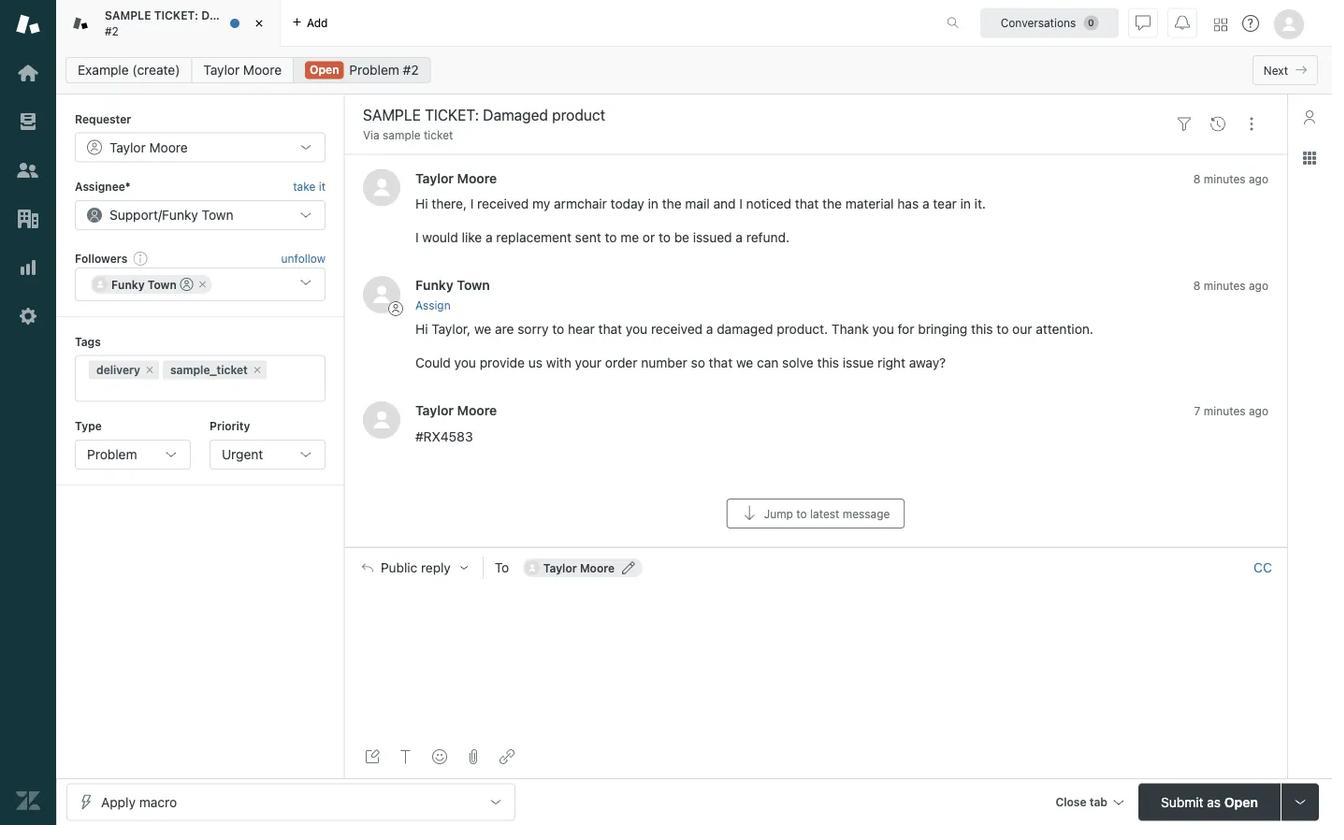 Task type: describe. For each thing, give the bounding box(es) containing it.
taylor moore right the taylor.moore@example.com icon
[[543, 561, 615, 574]]

replacement
[[496, 230, 572, 245]]

add
[[307, 16, 328, 29]]

close tab
[[1056, 796, 1108, 809]]

2 in from the left
[[960, 196, 971, 211]]

taylor up #rx4583
[[415, 403, 454, 418]]

delivery
[[96, 364, 140, 377]]

add link (cmd k) image
[[500, 749, 515, 764]]

refund.
[[746, 230, 790, 245]]

it.
[[974, 196, 986, 211]]

bringing
[[918, 322, 968, 337]]

1 vertical spatial that
[[598, 322, 622, 337]]

a right like
[[486, 230, 493, 245]]

example (create)
[[78, 62, 180, 78]]

tags
[[75, 335, 101, 348]]

unfollow
[[281, 252, 326, 265]]

sorry
[[518, 322, 549, 337]]

type
[[75, 420, 102, 433]]

zendesk products image
[[1214, 18, 1227, 31]]

macro
[[139, 794, 177, 810]]

solve
[[782, 355, 814, 371]]

displays possible ticket submission types image
[[1293, 795, 1308, 810]]

reply
[[421, 560, 451, 575]]

tear
[[933, 196, 957, 211]]

admin image
[[16, 304, 40, 328]]

funky for funky town
[[111, 278, 145, 291]]

taylor moore link for hi there, i received my armchair today in the mail and i noticed that the material has a tear in it.
[[415, 170, 497, 186]]

ago for attention.
[[1249, 279, 1269, 292]]

moore left edit user "icon" on the left bottom
[[580, 561, 615, 574]]

info on adding followers image
[[133, 251, 148, 266]]

there,
[[432, 196, 467, 211]]

conversations
[[1001, 16, 1076, 29]]

to left hear
[[552, 322, 564, 337]]

to left me
[[605, 230, 617, 245]]

sent
[[575, 230, 601, 245]]

taylor inside requester 'element'
[[109, 139, 146, 155]]

funkytownclown1@gmail.com image
[[93, 277, 108, 292]]

#2 inside secondary 'element'
[[403, 62, 419, 78]]

minutes for hi there, i received my armchair today in the mail and i noticed that the material has a tear in it.
[[1204, 172, 1246, 185]]

requester
[[75, 112, 131, 125]]

requester element
[[75, 132, 326, 162]]

7 minutes ago
[[1194, 405, 1269, 418]]

me
[[620, 230, 639, 245]]

apply macro
[[101, 794, 177, 810]]

armchair
[[554, 196, 607, 211]]

ticket actions image
[[1244, 117, 1259, 132]]

so
[[691, 355, 705, 371]]

mail
[[685, 196, 710, 211]]

0 vertical spatial we
[[474, 322, 491, 337]]

hi taylor, we are sorry to hear that you received a damaged product. thank you for bringing this to our attention.
[[415, 322, 1093, 337]]

0 vertical spatial that
[[795, 196, 819, 211]]

message
[[843, 507, 890, 520]]

taylor.moore@example.com image
[[525, 560, 540, 575]]

could you provide us with your order number so that we can solve this issue right away?
[[415, 355, 946, 371]]

insert emojis image
[[432, 749, 447, 764]]

us
[[528, 355, 543, 371]]

open inside secondary 'element'
[[310, 63, 339, 76]]

are
[[495, 322, 514, 337]]

0 horizontal spatial i
[[415, 230, 419, 245]]

for
[[898, 322, 914, 337]]

town for funky town
[[148, 278, 177, 291]]

organizations image
[[16, 207, 40, 231]]

avatar image for #rx4583
[[363, 401, 400, 439]]

urgent
[[222, 447, 263, 462]]

town inside assignee* element
[[202, 207, 233, 222]]

user is an agent image
[[180, 278, 193, 291]]

tab containing sample ticket: damaged product
[[56, 0, 300, 47]]

support / funky town
[[109, 207, 233, 222]]

secondary element
[[56, 51, 1332, 89]]

apps image
[[1302, 151, 1317, 166]]

#rx4583
[[415, 429, 473, 444]]

via
[[363, 129, 380, 142]]

priority
[[210, 420, 250, 433]]

take it button
[[293, 177, 326, 196]]

2 horizontal spatial i
[[739, 196, 743, 211]]

issued
[[693, 230, 732, 245]]

product
[[257, 9, 300, 22]]

conversationlabel log
[[344, 154, 1287, 547]]

urgent button
[[210, 440, 326, 470]]

moore inside secondary 'element'
[[243, 62, 282, 78]]

to right "or"
[[659, 230, 671, 245]]

taylor moore link for #rx4583
[[415, 403, 497, 418]]

close
[[1056, 796, 1087, 809]]

notifications image
[[1175, 15, 1190, 30]]

can
[[757, 355, 779, 371]]

funky town link
[[415, 277, 490, 293]]

jump
[[764, 507, 793, 520]]

edit user image
[[622, 561, 635, 574]]

noticed
[[746, 196, 791, 211]]

next button
[[1252, 55, 1318, 85]]

example
[[78, 62, 129, 78]]

funky town assign
[[415, 277, 490, 312]]

damaged
[[201, 9, 254, 22]]

customers image
[[16, 158, 40, 182]]

a left damaged
[[706, 322, 713, 337]]

submit as open
[[1161, 794, 1258, 810]]

issue
[[843, 355, 874, 371]]

to left our
[[997, 322, 1009, 337]]

ago for it.
[[1249, 172, 1269, 185]]

tab
[[1090, 796, 1108, 809]]

take it
[[293, 180, 326, 193]]

1 horizontal spatial i
[[470, 196, 474, 211]]

or
[[643, 230, 655, 245]]

away?
[[909, 355, 946, 371]]

assign
[[415, 299, 451, 312]]

ticket
[[424, 129, 453, 142]]

next
[[1264, 64, 1288, 77]]

problem #2
[[349, 62, 419, 78]]

assignee* element
[[75, 200, 326, 230]]

minutes for hi taylor, we are sorry to hear that you received a damaged product. thank you for bringing this to our attention.
[[1204, 279, 1246, 292]]

as
[[1207, 794, 1221, 810]]

1 the from the left
[[662, 196, 682, 211]]

#2 inside sample ticket: damaged product #2
[[105, 24, 119, 37]]

public reply
[[381, 560, 451, 575]]

close tab button
[[1047, 783, 1131, 824]]

8 minutes ago text field for hi taylor, we are sorry to hear that you received a damaged product. thank you for bringing this to our attention.
[[1193, 279, 1269, 292]]

has
[[897, 196, 919, 211]]

customer context image
[[1302, 109, 1317, 124]]

like
[[462, 230, 482, 245]]



Task type: vqa. For each thing, say whether or not it's contained in the screenshot.
the 7 minutes ago text box
yes



Task type: locate. For each thing, give the bounding box(es) containing it.
could
[[415, 355, 451, 371]]

1 avatar image from the top
[[363, 169, 400, 206]]

conversations button
[[980, 8, 1119, 38]]

3 minutes from the top
[[1204, 405, 1246, 418]]

taylor down sample ticket: damaged product #2 at the left
[[203, 62, 240, 78]]

i
[[470, 196, 474, 211], [739, 196, 743, 211], [415, 230, 419, 245]]

the
[[662, 196, 682, 211], [822, 196, 842, 211]]

0 horizontal spatial in
[[648, 196, 659, 211]]

0 vertical spatial ago
[[1249, 172, 1269, 185]]

right
[[878, 355, 906, 371]]

8 minutes ago for hi taylor, we are sorry to hear that you received a damaged product. thank you for bringing this to our attention.
[[1193, 279, 1269, 292]]

2 horizontal spatial you
[[872, 322, 894, 337]]

2 hi from the top
[[415, 322, 428, 337]]

remove image right user is an agent icon
[[197, 279, 208, 290]]

problem down type
[[87, 447, 137, 462]]

0 vertical spatial taylor moore link
[[191, 57, 294, 83]]

taylor moore link up there,
[[415, 170, 497, 186]]

1 vertical spatial avatar image
[[363, 276, 400, 313]]

0 horizontal spatial #2
[[105, 24, 119, 37]]

2 vertical spatial that
[[709, 355, 733, 371]]

1 horizontal spatial remove image
[[197, 279, 208, 290]]

1 minutes from the top
[[1204, 172, 1246, 185]]

it
[[319, 180, 326, 193]]

tabs tab list
[[56, 0, 927, 47]]

2 the from the left
[[822, 196, 842, 211]]

avatar image left #rx4583
[[363, 401, 400, 439]]

2 avatar image from the top
[[363, 276, 400, 313]]

town left user is an agent icon
[[148, 278, 177, 291]]

1 horizontal spatial you
[[626, 322, 648, 337]]

3 ago from the top
[[1249, 405, 1269, 418]]

moore up there,
[[457, 170, 497, 186]]

0 horizontal spatial the
[[662, 196, 682, 211]]

close image
[[250, 14, 268, 33]]

assign button
[[415, 297, 451, 314]]

7
[[1194, 405, 1201, 418]]

you up order
[[626, 322, 648, 337]]

Subject field
[[359, 104, 1164, 126]]

2 ago from the top
[[1249, 279, 1269, 292]]

we left 'can'
[[736, 355, 753, 371]]

events image
[[1211, 117, 1226, 132]]

1 ago from the top
[[1249, 172, 1269, 185]]

funky for funky town assign
[[415, 277, 454, 293]]

take
[[293, 180, 316, 193]]

sample_ticket
[[170, 364, 248, 377]]

moore down close image
[[243, 62, 282, 78]]

2 vertical spatial minutes
[[1204, 405, 1246, 418]]

town inside option
[[148, 278, 177, 291]]

2 vertical spatial avatar image
[[363, 401, 400, 439]]

1 in from the left
[[648, 196, 659, 211]]

1 vertical spatial problem
[[87, 447, 137, 462]]

0 horizontal spatial town
[[148, 278, 177, 291]]

followers element
[[75, 268, 326, 301]]

attention.
[[1036, 322, 1093, 337]]

hi down assign
[[415, 322, 428, 337]]

moore inside requester 'element'
[[149, 139, 188, 155]]

0 vertical spatial avatar image
[[363, 169, 400, 206]]

order
[[605, 355, 638, 371]]

zendesk image
[[16, 789, 40, 813]]

1 vertical spatial received
[[651, 322, 703, 337]]

jump to latest message button
[[727, 499, 905, 529]]

funky inside assignee* element
[[162, 207, 198, 222]]

filter image
[[1177, 117, 1192, 132]]

1 vertical spatial #2
[[403, 62, 419, 78]]

tab
[[56, 0, 300, 47]]

0 vertical spatial 8 minutes ago text field
[[1193, 172, 1269, 185]]

0 vertical spatial 8
[[1193, 172, 1201, 185]]

main element
[[0, 0, 56, 825]]

and
[[713, 196, 736, 211]]

problem for problem #2
[[349, 62, 399, 78]]

taylor moore up there,
[[415, 170, 497, 186]]

received left my in the top left of the page
[[477, 196, 529, 211]]

i right and
[[739, 196, 743, 211]]

0 vertical spatial minutes
[[1204, 172, 1246, 185]]

a
[[922, 196, 929, 211], [486, 230, 493, 245], [736, 230, 743, 245], [706, 322, 713, 337]]

0 vertical spatial #2
[[105, 24, 119, 37]]

avatar image
[[363, 169, 400, 206], [363, 276, 400, 313], [363, 401, 400, 439]]

0 vertical spatial problem
[[349, 62, 399, 78]]

taylor moore down close image
[[203, 62, 282, 78]]

7 minutes ago text field
[[1194, 405, 1269, 418]]

#2 up 'via sample ticket'
[[403, 62, 419, 78]]

moore up #rx4583
[[457, 403, 497, 418]]

funky up the assign button
[[415, 277, 454, 293]]

remove image for delivery
[[144, 364, 155, 376]]

via sample ticket
[[363, 129, 453, 142]]

taylor inside secondary 'element'
[[203, 62, 240, 78]]

2 horizontal spatial remove image
[[251, 364, 263, 376]]

funky town option
[[91, 275, 212, 294]]

cc button
[[1254, 559, 1272, 576]]

8 minutes ago for hi there, i received my armchair today in the mail and i noticed that the material has a tear in it.
[[1193, 172, 1269, 185]]

0 horizontal spatial received
[[477, 196, 529, 211]]

2 8 from the top
[[1193, 279, 1201, 292]]

i right there,
[[470, 196, 474, 211]]

1 horizontal spatial that
[[709, 355, 733, 371]]

remove image for sample_ticket
[[251, 364, 263, 376]]

open down add
[[310, 63, 339, 76]]

problem up via
[[349, 62, 399, 78]]

2 horizontal spatial town
[[457, 277, 490, 293]]

provide
[[480, 355, 525, 371]]

latest
[[810, 507, 840, 520]]

1 horizontal spatial town
[[202, 207, 233, 222]]

8 for hi there, i received my armchair today in the mail and i noticed that the material has a tear in it.
[[1193, 172, 1201, 185]]

draft mode image
[[365, 749, 380, 764]]

example (create) button
[[65, 57, 192, 83]]

0 horizontal spatial you
[[454, 355, 476, 371]]

taylor moore inside requester 'element'
[[109, 139, 188, 155]]

#2 down sample
[[105, 24, 119, 37]]

you
[[626, 322, 648, 337], [872, 322, 894, 337], [454, 355, 476, 371]]

town inside the 'funky town assign'
[[457, 277, 490, 293]]

you right could
[[454, 355, 476, 371]]

1 horizontal spatial problem
[[349, 62, 399, 78]]

received
[[477, 196, 529, 211], [651, 322, 703, 337]]

today
[[611, 196, 644, 211]]

2 horizontal spatial that
[[795, 196, 819, 211]]

sample ticket: damaged product #2
[[105, 9, 300, 37]]

add attachment image
[[466, 749, 481, 764]]

unfollow button
[[281, 250, 326, 267]]

1 vertical spatial 8 minutes ago
[[1193, 279, 1269, 292]]

1 horizontal spatial this
[[971, 322, 993, 337]]

0 vertical spatial received
[[477, 196, 529, 211]]

8 minutes ago text field for hi there, i received my armchair today in the mail and i noticed that the material has a tear in it.
[[1193, 172, 1269, 185]]

hide composer image
[[808, 540, 823, 555]]

taylor moore down requester
[[109, 139, 188, 155]]

hi for hi there, i received my armchair today in the mail and i noticed that the material has a tear in it.
[[415, 196, 428, 211]]

this right bringing
[[971, 322, 993, 337]]

0 horizontal spatial open
[[310, 63, 339, 76]]

1 vertical spatial minutes
[[1204, 279, 1246, 292]]

public
[[381, 560, 417, 575]]

in left it.
[[960, 196, 971, 211]]

i left the "would"
[[415, 230, 419, 245]]

number
[[641, 355, 687, 371]]

hear
[[568, 322, 595, 337]]

3 avatar image from the top
[[363, 401, 400, 439]]

1 horizontal spatial we
[[736, 355, 753, 371]]

i would like a replacement sent to me or to be issued a refund.
[[415, 230, 790, 245]]

problem for problem
[[87, 447, 137, 462]]

hi for hi taylor, we are sorry to hear that you received a damaged product. thank you for bringing this to our attention.
[[415, 322, 428, 337]]

town right /
[[202, 207, 233, 222]]

received up could you provide us with your order number so that we can solve this issue right away?
[[651, 322, 703, 337]]

views image
[[16, 109, 40, 134]]

the left "material"
[[822, 196, 842, 211]]

to inside button
[[796, 507, 807, 520]]

taylor moore up #rx4583
[[415, 403, 497, 418]]

2 vertical spatial ago
[[1249, 405, 1269, 418]]

remove image inside funky town option
[[197, 279, 208, 290]]

taylor moore link up #rx4583
[[415, 403, 497, 418]]

avatar image for hi there, i received my armchair today in the mail and i noticed that the material has a tear in it.
[[363, 169, 400, 206]]

2 vertical spatial taylor moore link
[[415, 403, 497, 418]]

2 horizontal spatial funky
[[415, 277, 454, 293]]

to
[[605, 230, 617, 245], [659, 230, 671, 245], [552, 322, 564, 337], [997, 322, 1009, 337], [796, 507, 807, 520]]

our
[[1012, 322, 1032, 337]]

in right today
[[648, 196, 659, 211]]

support
[[109, 207, 158, 222]]

a right issued
[[736, 230, 743, 245]]

#2
[[105, 24, 119, 37], [403, 62, 419, 78]]

1 vertical spatial taylor moore link
[[415, 170, 497, 186]]

1 horizontal spatial received
[[651, 322, 703, 337]]

followers
[[75, 251, 127, 265]]

0 vertical spatial this
[[971, 322, 993, 337]]

to
[[495, 560, 509, 575]]

that
[[795, 196, 819, 211], [598, 322, 622, 337], [709, 355, 733, 371]]

product.
[[777, 322, 828, 337]]

the left 'mail'
[[662, 196, 682, 211]]

town down like
[[457, 277, 490, 293]]

hi there, i received my armchair today in the mail and i noticed that the material has a tear in it.
[[415, 196, 986, 211]]

0 vertical spatial hi
[[415, 196, 428, 211]]

hi
[[415, 196, 428, 211], [415, 322, 428, 337]]

1 horizontal spatial the
[[822, 196, 842, 211]]

town
[[202, 207, 233, 222], [457, 277, 490, 293], [148, 278, 177, 291]]

funky
[[162, 207, 198, 222], [415, 277, 454, 293], [111, 278, 145, 291]]

open right the as
[[1225, 794, 1258, 810]]

taylor moore
[[203, 62, 282, 78], [109, 139, 188, 155], [415, 170, 497, 186], [415, 403, 497, 418], [543, 561, 615, 574]]

taylor down requester
[[109, 139, 146, 155]]

remove image right sample_ticket
[[251, 364, 263, 376]]

/
[[158, 207, 162, 222]]

0 horizontal spatial problem
[[87, 447, 137, 462]]

taylor moore link down close image
[[191, 57, 294, 83]]

jump to latest message
[[764, 507, 890, 520]]

1 8 minutes ago from the top
[[1193, 172, 1269, 185]]

1 vertical spatial 8 minutes ago text field
[[1193, 279, 1269, 292]]

problem inside popup button
[[87, 447, 137, 462]]

2 8 minutes ago text field from the top
[[1193, 279, 1269, 292]]

2 8 minutes ago from the top
[[1193, 279, 1269, 292]]

open
[[310, 63, 339, 76], [1225, 794, 1258, 810]]

funky town
[[111, 278, 177, 291]]

0 horizontal spatial we
[[474, 322, 491, 337]]

to right the jump
[[796, 507, 807, 520]]

remove image
[[197, 279, 208, 290], [144, 364, 155, 376], [251, 364, 263, 376]]

funky inside option
[[111, 278, 145, 291]]

1 vertical spatial open
[[1225, 794, 1258, 810]]

1 vertical spatial hi
[[415, 322, 428, 337]]

taylor
[[203, 62, 240, 78], [109, 139, 146, 155], [415, 170, 454, 186], [415, 403, 454, 418], [543, 561, 577, 574]]

a right has
[[922, 196, 929, 211]]

problem inside secondary 'element'
[[349, 62, 399, 78]]

cc
[[1254, 560, 1272, 575]]

taylor moore inside secondary 'element'
[[203, 62, 282, 78]]

this left issue
[[817, 355, 839, 371]]

1 vertical spatial 8
[[1193, 279, 1201, 292]]

8 for hi taylor, we are sorry to hear that you received a damaged product. thank you for bringing this to our attention.
[[1193, 279, 1201, 292]]

1 hi from the top
[[415, 196, 428, 211]]

get help image
[[1242, 15, 1259, 32]]

1 8 minutes ago text field from the top
[[1193, 172, 1269, 185]]

1 vertical spatial this
[[817, 355, 839, 371]]

apply
[[101, 794, 136, 810]]

0 horizontal spatial that
[[598, 322, 622, 337]]

0 vertical spatial 8 minutes ago
[[1193, 172, 1269, 185]]

8 minutes ago
[[1193, 172, 1269, 185], [1193, 279, 1269, 292]]

submit
[[1161, 794, 1204, 810]]

taylor moore link inside secondary 'element'
[[191, 57, 294, 83]]

avatar image down via
[[363, 169, 400, 206]]

moore up support / funky town
[[149, 139, 188, 155]]

sample
[[105, 9, 151, 22]]

taylor right the taylor.moore@example.com icon
[[543, 561, 577, 574]]

1 vertical spatial we
[[736, 355, 753, 371]]

sample
[[383, 129, 421, 142]]

that right hear
[[598, 322, 622, 337]]

hi left there,
[[415, 196, 428, 211]]

material
[[846, 196, 894, 211]]

avatar image left the assign button
[[363, 276, 400, 313]]

1 horizontal spatial funky
[[162, 207, 198, 222]]

2 minutes from the top
[[1204, 279, 1246, 292]]

funky right 'support'
[[162, 207, 198, 222]]

would
[[422, 230, 458, 245]]

button displays agent's chat status as invisible. image
[[1136, 15, 1151, 30]]

remove image right delivery
[[144, 364, 155, 376]]

1 horizontal spatial open
[[1225, 794, 1258, 810]]

0 vertical spatial open
[[310, 63, 339, 76]]

(create)
[[132, 62, 180, 78]]

town for funky town assign
[[457, 277, 490, 293]]

we left are
[[474, 322, 491, 337]]

you left the for
[[872, 322, 894, 337]]

format text image
[[399, 749, 413, 764]]

assignee*
[[75, 180, 131, 193]]

1 horizontal spatial #2
[[403, 62, 419, 78]]

8 minutes ago text field
[[1193, 172, 1269, 185], [1193, 279, 1269, 292]]

get started image
[[16, 61, 40, 85]]

problem button
[[75, 440, 191, 470]]

1 8 from the top
[[1193, 172, 1201, 185]]

ticket:
[[154, 9, 198, 22]]

public reply button
[[345, 548, 483, 587]]

0 horizontal spatial funky
[[111, 278, 145, 291]]

we
[[474, 322, 491, 337], [736, 355, 753, 371]]

1 vertical spatial ago
[[1249, 279, 1269, 292]]

funky inside the 'funky town assign'
[[415, 277, 454, 293]]

that right so
[[709, 355, 733, 371]]

0 horizontal spatial this
[[817, 355, 839, 371]]

0 horizontal spatial remove image
[[144, 364, 155, 376]]

add button
[[281, 0, 339, 46]]

reporting image
[[16, 255, 40, 280]]

minutes
[[1204, 172, 1246, 185], [1204, 279, 1246, 292], [1204, 405, 1246, 418]]

zendesk support image
[[16, 12, 40, 36]]

taylor up there,
[[415, 170, 454, 186]]

that right noticed on the right top of page
[[795, 196, 819, 211]]

funky right funkytownclown1@gmail.com icon at the left of page
[[111, 278, 145, 291]]

1 horizontal spatial in
[[960, 196, 971, 211]]



